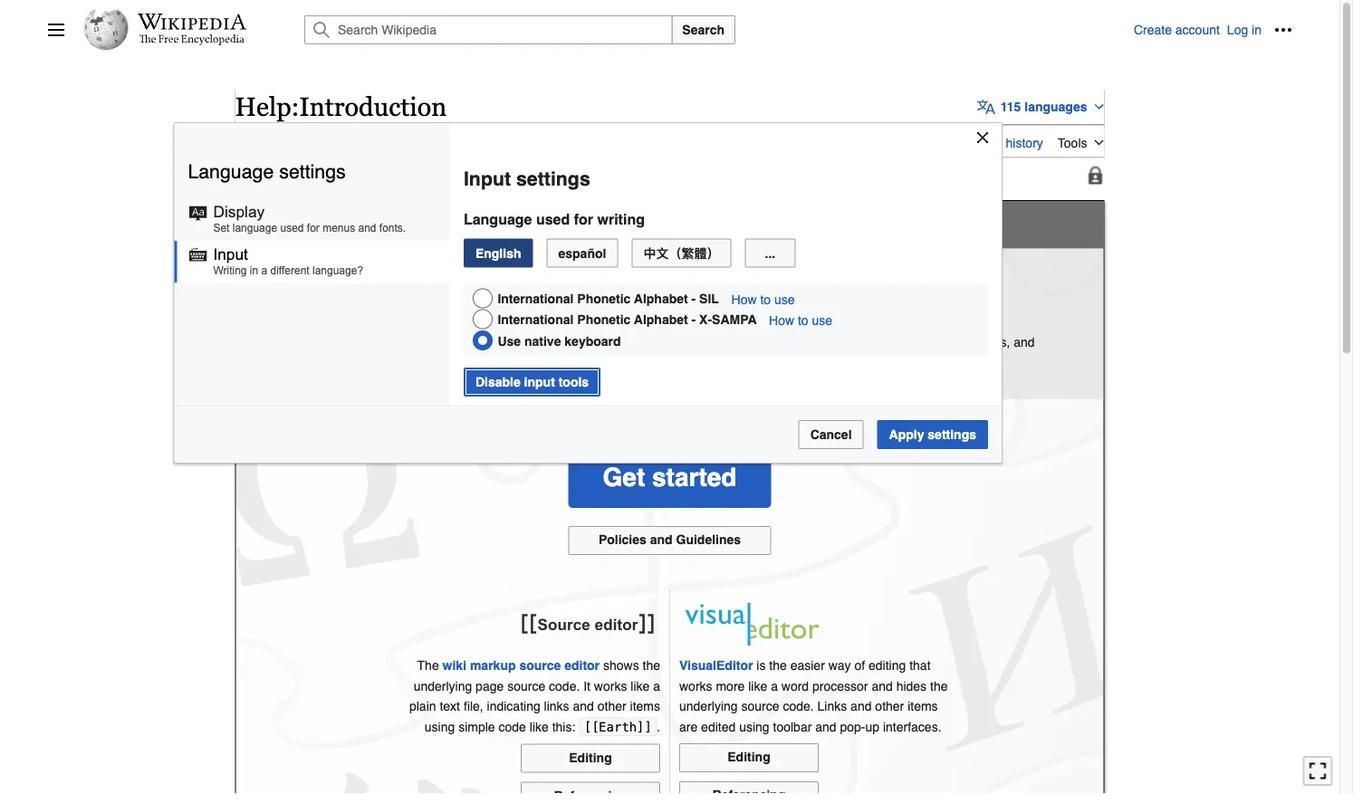 Task type: vqa. For each thing, say whether or not it's contained in the screenshot.
Pure within In 2012 Chrysler and Pure Detroit came to an undisclosed settlement.
no



Task type: locate. For each thing, give the bounding box(es) containing it.
1 vertical spatial it
[[584, 679, 591, 694]]

editing
[[869, 659, 906, 673]]

input up writing
[[213, 246, 248, 263]]

used inside display set language used for menus and fonts.
[[280, 222, 304, 234]]

writing
[[597, 211, 645, 227]]

works for underlying
[[679, 679, 713, 694]]

- left the x- at the right top
[[692, 313, 696, 328]]

a up [[earth]] .
[[653, 679, 660, 694]]

1 vertical spatial alphabet
[[634, 313, 688, 328]]

editing link down 'edited'
[[679, 744, 819, 773]]

disable input tools
[[476, 375, 589, 390]]

0 horizontal spatial .
[[657, 720, 660, 734]]

1 vertical spatial code.
[[783, 699, 814, 714]]

how up sampa
[[732, 292, 757, 306]]

2 works from the left
[[679, 679, 713, 694]]

language up display
[[188, 160, 274, 182]]

works
[[594, 679, 627, 694], [679, 679, 713, 694]]

and right policies
[[650, 533, 673, 547]]

it up no
[[882, 335, 889, 349]]

account
[[1176, 23, 1220, 37]]

set
[[213, 222, 230, 234]]

0 horizontal spatial used
[[280, 222, 304, 234]]

indicating
[[487, 699, 541, 714]]

writing
[[213, 264, 247, 277]]

use up contributing.
[[812, 313, 833, 328]]

alphabet up complete
[[634, 292, 688, 306]]

1 horizontal spatial is
[[757, 659, 766, 673]]

1 horizontal spatial underlying
[[679, 699, 738, 714]]

a left word
[[771, 679, 778, 694]]

1 - from the top
[[692, 292, 696, 306]]

code. down word
[[783, 699, 814, 714]]

works down shows
[[594, 679, 627, 694]]

underlying up text
[[414, 679, 472, 694]]

1 horizontal spatial input
[[464, 168, 511, 190]]

items up the 'interfaces.'
[[908, 699, 938, 714]]

1 vertical spatial international
[[498, 313, 574, 328]]

edited
[[701, 720, 736, 734]]

and inside shows the underlying page source code. it works like a plain text file, indicating links and other items using simple code like this:
[[573, 699, 594, 714]]

2 horizontal spatial settings
[[928, 428, 977, 442]]

2 other from the left
[[875, 699, 904, 714]]

display set language used for menus and fonts.
[[213, 203, 406, 234]]

minutes,
[[576, 355, 624, 369]]

1 horizontal spatial other
[[875, 699, 904, 714]]

0 horizontal spatial items
[[630, 699, 660, 714]]

editing down 'edited'
[[728, 750, 771, 764]]

works inside is the easier way of editing that works more like a word processor and hides the underlying source code. links and other items are edited using toolbar and pop-up interfaces.
[[679, 679, 713, 694]]

0 horizontal spatial editing link
[[521, 744, 660, 773]]

0 horizontal spatial takes
[[364, 335, 394, 349]]

other up [[earth]]
[[598, 699, 627, 714]]

0 vertical spatial use
[[775, 292, 795, 306]]

code. up links
[[549, 679, 580, 694]]

in inside input writing in a different language?
[[250, 264, 258, 277]]

it
[[882, 335, 889, 349], [584, 679, 591, 694]]

encyclopedia
[[377, 168, 451, 183]]

0 vertical spatial underlying
[[414, 679, 472, 694]]

input
[[524, 375, 555, 390]]

1 vertical spatial page
[[476, 679, 504, 694]]

2 horizontal spatial you
[[775, 285, 802, 303]]

introduction to wikipedia main content
[[228, 82, 1116, 795]]

1 horizontal spatial code.
[[783, 699, 814, 714]]

2 vertical spatial to
[[798, 313, 809, 328]]

a inside input writing in a different language?
[[261, 264, 267, 277]]

0 horizontal spatial it
[[584, 679, 591, 694]]

0 horizontal spatial you
[[398, 335, 418, 349]]

is left made
[[609, 285, 622, 303]]

and down editing
[[872, 679, 893, 694]]

0 horizontal spatial to
[[674, 207, 704, 243]]

international up tutorials
[[498, 313, 574, 328]]

settings up language used for writing
[[516, 168, 590, 190]]

1 vertical spatial wikipedia
[[534, 285, 605, 303]]

shows the underlying page source code. it works like a plain text file, indicating links and other items using simple code like this:
[[409, 659, 660, 734]]

in right writing
[[250, 264, 258, 277]]

wikipedia image
[[138, 14, 246, 30]]

search
[[682, 23, 725, 37]]

1 vertical spatial of
[[855, 659, 865, 673]]

0 horizontal spatial settings
[[279, 160, 346, 182]]

0 vertical spatial you
[[775, 285, 802, 303]]

page right this in the top of the page
[[332, 335, 360, 349]]

0 horizontal spatial input
[[213, 246, 248, 263]]

other up up
[[875, 699, 904, 714]]

you inside interested in contributing. it covers all the basics, and each tutorial takes only a few minutes, so you can become a proficient
[[645, 355, 665, 369]]

the
[[330, 168, 348, 183], [950, 335, 967, 349], [643, 659, 660, 673], [769, 659, 787, 673], [930, 679, 948, 694]]

settings right apply
[[928, 428, 977, 442]]

and right links
[[573, 699, 594, 714]]

1 vertical spatial input
[[213, 246, 248, 263]]

english
[[476, 246, 521, 260]]

view history link
[[975, 125, 1043, 156]]

simple
[[459, 720, 495, 734]]

this
[[305, 335, 329, 349]]

covers
[[893, 335, 930, 349]]

1 horizontal spatial using
[[739, 720, 770, 734]]

like inside is the easier way of editing that works more like a word processor and hides the underlying source code. links and other items are edited using toolbar and pop-up interfaces.
[[749, 679, 768, 694]]

page down markup
[[476, 679, 504, 694]]

1 horizontal spatial you
[[645, 355, 665, 369]]

0 horizontal spatial of
[[499, 335, 510, 349]]

1 works from the left
[[594, 679, 627, 694]]

1 horizontal spatial page
[[476, 679, 504, 694]]

is the easier way of editing that works more like a word processor and hides the underlying source code. links and other items are edited using toolbar and pop-up interfaces.
[[679, 659, 948, 734]]

0 vertical spatial alphabet
[[634, 292, 688, 306]]

source
[[519, 659, 561, 673], [507, 679, 546, 694], [741, 699, 780, 714]]

source down more
[[741, 699, 780, 714]]

input for input writing in a different language?
[[213, 246, 248, 263]]

from wikipedia, the free encyclopedia
[[235, 168, 451, 183]]

in
[[1252, 23, 1262, 37], [250, 264, 258, 277], [796, 335, 806, 349], [872, 355, 882, 369]]

input right the encyclopedia
[[464, 168, 511, 190]]

using inside shows the underlying page source code. it works like a plain text file, indicating links and other items using simple code like this:
[[425, 720, 455, 734]]

items inside shows the underlying page source code. it works like a plain text file, indicating links and other items using simple code like this:
[[630, 699, 660, 714]]

the right all
[[950, 335, 967, 349]]

1 horizontal spatial .
[[802, 285, 806, 303]]

alphabet down wikipedia is made by people like you .
[[634, 313, 688, 328]]

1 horizontal spatial takes
[[482, 355, 512, 369]]

like right more
[[749, 679, 768, 694]]

items
[[630, 699, 660, 714], [908, 699, 938, 714]]

for left menus on the left top of page
[[307, 222, 320, 234]]

1 horizontal spatial items
[[908, 699, 938, 714]]

0 horizontal spatial other
[[598, 699, 627, 714]]

0 vertical spatial is
[[609, 285, 622, 303]]

0 horizontal spatial underlying
[[414, 679, 472, 694]]

2 using from the left
[[739, 720, 770, 734]]

code.
[[549, 679, 580, 694], [783, 699, 814, 714]]

other
[[598, 699, 627, 714], [875, 699, 904, 714]]

0 vertical spatial how to use link
[[732, 292, 795, 306]]

language for language settings
[[188, 160, 274, 182]]

all
[[934, 335, 946, 349]]

international phonetic alphabet - sil how to use international phonetic alphabet - x-sampa how to use use native keyboard
[[498, 292, 833, 349]]

0 vertical spatial international
[[498, 292, 574, 306]]

...
[[765, 246, 776, 260]]

can
[[669, 355, 689, 369]]

1 other from the left
[[598, 699, 627, 714]]

1 vertical spatial you
[[398, 335, 418, 349]]

page
[[332, 335, 360, 349], [476, 679, 504, 694]]

language up english
[[464, 211, 532, 227]]

and left the fonts. at the top of page
[[358, 222, 376, 234]]

editing down this:
[[569, 750, 612, 765]]

Search Wikipedia search field
[[304, 15, 672, 44]]

0 horizontal spatial how
[[732, 292, 757, 306]]

0 horizontal spatial code.
[[549, 679, 580, 694]]

you down '...'
[[775, 285, 802, 303]]

. left "are"
[[657, 720, 660, 734]]

use
[[775, 292, 795, 306], [812, 313, 833, 328]]

1 vertical spatial source
[[507, 679, 546, 694]]

using inside is the easier way of editing that works more like a word processor and hides the underlying source code. links and other items are edited using toolbar and pop-up interfaces.
[[739, 720, 770, 734]]

editing
[[728, 750, 771, 764], [569, 750, 612, 765]]

settings up display set language used for menus and fonts.
[[279, 160, 346, 182]]

in up proficient
[[796, 335, 806, 349]]

1 vertical spatial phonetic
[[577, 313, 631, 328]]

input inside input writing in a different language?
[[213, 246, 248, 263]]

. up proficient
[[802, 285, 806, 303]]

a left 'set'
[[468, 335, 475, 349]]

0 vertical spatial language
[[188, 160, 274, 182]]

takes up disable
[[482, 355, 512, 369]]

1 horizontal spatial how
[[769, 313, 795, 328]]

1 horizontal spatial language
[[464, 211, 532, 227]]

code. inside shows the underlying page source code. it works like a plain text file, indicating links and other items using simple code like this:
[[549, 679, 580, 694]]

0 horizontal spatial language
[[188, 160, 274, 182]]

like
[[745, 285, 770, 303], [631, 679, 650, 694], [749, 679, 768, 694], [530, 720, 549, 734]]

help:wikitext image
[[515, 599, 660, 650]]

cancel button
[[799, 420, 864, 449]]

for inside display set language used for menus and fonts.
[[307, 222, 320, 234]]

- left sil
[[692, 292, 696, 306]]

phonetic
[[577, 292, 631, 306], [577, 313, 631, 328]]

1 vertical spatial to
[[760, 292, 771, 306]]

to inside main content
[[674, 207, 704, 243]]

guidelines
[[676, 533, 741, 547]]

2 vertical spatial you
[[645, 355, 665, 369]]

1 vertical spatial how to use link
[[769, 313, 833, 328]]

0 vertical spatial page
[[332, 335, 360, 349]]

115 languages
[[1001, 100, 1088, 114]]

of right way
[[855, 659, 865, 673]]

so
[[628, 355, 641, 369]]

how up interested
[[769, 313, 795, 328]]

the right shows
[[643, 659, 660, 673]]

1 vertical spatial use
[[812, 313, 833, 328]]

to up interested
[[760, 292, 771, 306]]

wikipedia:visualeditor/user guide image
[[679, 599, 824, 650]]

1 vertical spatial takes
[[482, 355, 512, 369]]

language for language used for writing
[[464, 211, 532, 227]]

1 vertical spatial is
[[757, 659, 766, 673]]

0 horizontal spatial editing
[[569, 750, 612, 765]]

0 vertical spatial how
[[732, 292, 757, 306]]

0 vertical spatial phonetic
[[577, 292, 631, 306]]

source left 'editor'
[[519, 659, 561, 673]]

0 horizontal spatial using
[[425, 720, 455, 734]]

1 using from the left
[[425, 720, 455, 734]]

and right basics,
[[1014, 335, 1035, 349]]

easier
[[791, 659, 825, 673]]

0 vertical spatial introduction
[[299, 92, 447, 121]]

get started link
[[568, 447, 771, 508]]

0 vertical spatial code.
[[549, 679, 580, 694]]

underlying inside is the easier way of editing that works more like a word processor and hides the underlying source code. links and other items are edited using toolbar and pop-up interfaces.
[[679, 699, 738, 714]]

0 vertical spatial source
[[519, 659, 561, 673]]

made
[[626, 285, 666, 303]]

is down wikipedia:visualeditor/user guide image
[[757, 659, 766, 673]]

for up español on the left of page
[[574, 211, 593, 227]]

like up sampa
[[745, 285, 770, 303]]

takes inside interested in contributing. it covers all the basics, and each tutorial takes only a few minutes, so you can become a proficient
[[482, 355, 512, 369]]

you right so
[[645, 355, 665, 369]]

of right 'set'
[[499, 335, 510, 349]]

0 horizontal spatial page
[[332, 335, 360, 349]]

it down 'editor'
[[584, 679, 591, 694]]

used
[[536, 211, 570, 227], [280, 222, 304, 234]]

contributing.
[[810, 335, 879, 349]]

1 horizontal spatial of
[[855, 659, 865, 673]]

underlying up 'edited'
[[679, 699, 738, 714]]

how to use link up sampa
[[732, 292, 795, 306]]

1 vertical spatial underlying
[[679, 699, 738, 714]]

2 items from the left
[[908, 699, 938, 714]]

1 horizontal spatial editing
[[728, 750, 771, 764]]

few
[[553, 355, 573, 369]]

1 horizontal spatial introduction
[[480, 207, 665, 243]]

1 items from the left
[[630, 699, 660, 714]]

1 horizontal spatial it
[[882, 335, 889, 349]]

0 horizontal spatial for
[[307, 222, 320, 234]]

source down wiki markup source editor link
[[507, 679, 546, 694]]

1 vertical spatial -
[[692, 313, 696, 328]]

log in and more options image
[[1275, 21, 1293, 39]]

takes
[[364, 335, 394, 349], [482, 355, 512, 369]]

0 vertical spatial input
[[464, 168, 511, 190]]

settings inside button
[[928, 428, 977, 442]]

1 horizontal spatial wikipedia
[[712, 207, 860, 243]]

1 horizontal spatial works
[[679, 679, 713, 694]]

used up input writing in a different language?
[[280, 222, 304, 234]]

works inside shows the underlying page source code. it works like a plain text file, indicating links and other items using simple code like this:
[[594, 679, 627, 694]]

1 vertical spatial .
[[657, 720, 660, 734]]

the right hides at the right of the page
[[930, 679, 948, 694]]

you up each
[[398, 335, 418, 349]]

1 vertical spatial introduction
[[480, 207, 665, 243]]

-
[[692, 292, 696, 306], [692, 313, 696, 328]]

introduction up free
[[299, 92, 447, 121]]

0 horizontal spatial is
[[609, 285, 622, 303]]

works down visualeditor link
[[679, 679, 713, 694]]

0 vertical spatial it
[[882, 335, 889, 349]]

you
[[775, 285, 802, 303], [398, 335, 418, 349], [645, 355, 665, 369]]

become
[[692, 355, 738, 369]]

wikipedia up '...'
[[712, 207, 860, 243]]

2 vertical spatial source
[[741, 699, 780, 714]]

a left different
[[261, 264, 267, 277]]

language
[[188, 160, 274, 182], [464, 211, 532, 227]]

[[earth]] .
[[584, 720, 660, 735]]

in inside interested in contributing. it covers all the basics, and each tutorial takes only a few minutes, so you can become a proficient
[[796, 335, 806, 349]]

editing link down this:
[[521, 744, 660, 773]]

1 horizontal spatial for
[[574, 211, 593, 227]]

view history
[[975, 136, 1043, 150]]

editing for leftmost editing link
[[569, 750, 612, 765]]

international up native
[[498, 292, 574, 306]]

tutorial
[[440, 355, 478, 369]]

use up interested
[[775, 292, 795, 306]]

takes right this in the top of the page
[[364, 335, 394, 349]]

this page takes you through a set of tutorials aimed at complete newcomers
[[305, 335, 733, 349]]

and inside display set language used for menus and fonts.
[[358, 222, 376, 234]]

0 vertical spatial to
[[674, 207, 704, 243]]

used up "español" button
[[536, 211, 570, 227]]

using down text
[[425, 720, 455, 734]]

wikipedia is made by people like you .
[[534, 285, 806, 303]]

1 vertical spatial how
[[769, 313, 795, 328]]

wikipedia down "español" button
[[534, 285, 605, 303]]

of inside is the easier way of editing that works more like a word processor and hides the underlying source code. links and other items are edited using toolbar and pop-up interfaces.
[[855, 659, 865, 673]]

the left free
[[330, 168, 348, 183]]

introduction up español on the left of page
[[480, 207, 665, 243]]

1 horizontal spatial editing link
[[679, 744, 819, 773]]

introduction
[[299, 92, 447, 121], [480, 207, 665, 243]]

language?
[[313, 264, 363, 277]]

1 horizontal spatial use
[[812, 313, 833, 328]]

disable
[[476, 375, 521, 390]]

items up [[earth]] .
[[630, 699, 660, 714]]

2 international from the top
[[498, 313, 574, 328]]

using right 'edited'
[[739, 720, 770, 734]]

using
[[425, 720, 455, 734], [739, 720, 770, 734]]

0 horizontal spatial works
[[594, 679, 627, 694]]

keyboard
[[565, 334, 621, 349]]

is
[[609, 285, 622, 303], [757, 659, 766, 673]]

1 horizontal spatial settings
[[516, 168, 590, 190]]

to up 中文（繁體）
[[674, 207, 704, 243]]

links
[[818, 699, 847, 714]]

1 vertical spatial language
[[464, 211, 532, 227]]

in right log
[[1252, 23, 1262, 37]]

a inside shows the underlying page source code. it works like a plain text file, indicating links and other items using simple code like this:
[[653, 679, 660, 694]]

to up proficient
[[798, 313, 809, 328]]

0 vertical spatial -
[[692, 292, 696, 306]]

policies and guidelines
[[599, 533, 741, 547]]

how to use link up interested
[[769, 313, 833, 328]]



Task type: describe. For each thing, give the bounding box(es) containing it.
0 horizontal spatial use
[[775, 292, 795, 306]]

editing for right editing link
[[728, 750, 771, 764]]

create account log in
[[1134, 23, 1262, 37]]

newcomers
[[669, 335, 733, 349]]

fonts.
[[379, 222, 406, 234]]

1 phonetic from the top
[[577, 292, 631, 306]]

other inside is the easier way of editing that works more like a word processor and hides the underlying source code. links and other items are edited using toolbar and pop-up interfaces.
[[875, 699, 904, 714]]

0 vertical spatial .
[[802, 285, 806, 303]]

0 vertical spatial of
[[499, 335, 510, 349]]

settings for input settings
[[516, 168, 590, 190]]

language settings
[[188, 160, 346, 182]]

:
[[291, 92, 299, 121]]

create
[[1134, 23, 1172, 37]]

2 - from the top
[[692, 313, 696, 328]]

0 horizontal spatial introduction
[[299, 92, 447, 121]]

help : introduction
[[235, 92, 447, 121]]

personal tools navigation
[[1134, 15, 1298, 44]]

the inside interested in contributing. it covers all the basics, and each tutorial takes only a few minutes, so you can become a proficient
[[950, 335, 967, 349]]

processor
[[813, 679, 868, 694]]

fullscreen image
[[1309, 762, 1327, 780]]

is inside is the easier way of editing that works more like a word processor and hides the underlying source code. links and other items are edited using toolbar and pop-up interfaces.
[[757, 659, 766, 673]]

history
[[1006, 136, 1043, 150]]

this:
[[552, 720, 576, 734]]

x-
[[699, 313, 712, 328]]

. inside [[earth]] .
[[657, 720, 660, 734]]

and up pop-
[[851, 699, 872, 714]]

from
[[235, 168, 265, 183]]

a inside is the easier way of editing that works more like a word processor and hides the underlying source code. links and other items are edited using toolbar and pop-up interfaces.
[[771, 679, 778, 694]]

code. inside is the easier way of editing that works more like a word processor and hides the underlying source code. links and other items are edited using toolbar and pop-up interfaces.
[[783, 699, 814, 714]]

settings for apply settings
[[928, 428, 977, 442]]

language
[[233, 222, 277, 234]]

cancel
[[810, 428, 852, 442]]

interested
[[737, 335, 793, 349]]

way
[[829, 659, 851, 673]]

file,
[[464, 699, 483, 714]]

tools
[[559, 375, 589, 390]]

code
[[499, 720, 526, 734]]

0 horizontal spatial wikipedia
[[534, 285, 605, 303]]

0 vertical spatial wikipedia
[[712, 207, 860, 243]]

use
[[498, 334, 521, 349]]

it inside shows the underlying page source code. it works like a plain text file, indicating links and other items using simple code like this:
[[584, 679, 591, 694]]

up
[[866, 720, 880, 734]]

get
[[603, 463, 645, 492]]

the wiki markup source editor
[[417, 659, 600, 673]]

settings for language settings
[[279, 160, 346, 182]]

how to use link for international phonetic alphabet - sil
[[732, 292, 795, 306]]

a left few
[[542, 355, 549, 369]]

menus
[[323, 222, 355, 234]]

language progressive image
[[977, 98, 995, 116]]

2 horizontal spatial to
[[798, 313, 809, 328]]

page semi-protected image
[[1087, 166, 1105, 184]]

source inside is the easier way of editing that works more like a word processor and hides the underlying source code. links and other items are edited using toolbar and pop-up interfaces.
[[741, 699, 780, 714]]

at
[[599, 335, 610, 349]]

languages
[[1025, 100, 1088, 114]]

each
[[409, 355, 437, 369]]

view
[[975, 136, 1003, 150]]

wiki
[[443, 659, 467, 673]]

search button
[[672, 15, 736, 44]]

in inside personal tools navigation
[[1252, 23, 1262, 37]]

only
[[516, 355, 539, 369]]

wikipedian in no time!
[[807, 355, 931, 369]]

help
[[235, 92, 291, 121]]

and down links
[[816, 720, 837, 734]]

other inside shows the underlying page source code. it works like a plain text file, indicating links and other items using simple code like this:
[[598, 699, 627, 714]]

visualeditor link
[[679, 659, 753, 673]]

the inside shows the underlying page source code. it works like a plain text file, indicating links and other items using simple code like this:
[[643, 659, 660, 673]]

free
[[351, 168, 373, 183]]

menu image
[[47, 21, 65, 39]]

sampa
[[712, 313, 757, 328]]

español button
[[547, 239, 618, 268]]

native
[[525, 334, 561, 349]]

that
[[910, 659, 931, 673]]

create account link
[[1134, 23, 1220, 37]]

2 alphabet from the top
[[634, 313, 688, 328]]

1 horizontal spatial to
[[760, 292, 771, 306]]

the free encyclopedia image
[[139, 34, 245, 46]]

español
[[558, 246, 606, 260]]

a down interested
[[741, 355, 748, 369]]

0 vertical spatial takes
[[364, 335, 394, 349]]

the up word
[[769, 659, 787, 673]]

by
[[670, 285, 688, 303]]

apply settings
[[889, 428, 977, 442]]

input settings
[[464, 168, 590, 190]]

how to use link for international phonetic alphabet - x-sampa
[[769, 313, 833, 328]]

2 phonetic from the top
[[577, 313, 631, 328]]

Search search field
[[283, 15, 1134, 44]]

1 alphabet from the top
[[634, 292, 688, 306]]

introduction to wikipedia
[[480, 207, 860, 243]]

wikipedian
[[807, 355, 869, 369]]

interfaces.
[[883, 720, 942, 734]]

中文（繁體） button
[[632, 239, 731, 268]]

toolbar
[[773, 720, 812, 734]]

policies and guidelines link
[[568, 527, 771, 556]]

proficient
[[752, 355, 803, 369]]

language used for writing
[[464, 211, 645, 227]]

and inside interested in contributing. it covers all the basics, and each tutorial takes only a few minutes, so you can become a proficient
[[1014, 335, 1035, 349]]

editor
[[565, 659, 600, 673]]

basics,
[[971, 335, 1010, 349]]

like left this:
[[530, 720, 549, 734]]

get started
[[603, 463, 737, 492]]

different
[[270, 264, 310, 277]]

interested in contributing. it covers all the basics, and each tutorial takes only a few minutes, so you can become a proficient
[[409, 335, 1035, 369]]

visualeditor
[[679, 659, 753, 673]]

1 international from the top
[[498, 292, 574, 306]]

text
[[440, 699, 460, 714]]

... button
[[745, 239, 796, 268]]

1 horizontal spatial used
[[536, 211, 570, 227]]

wikipedian link
[[807, 355, 869, 369]]

page inside shows the underlying page source code. it works like a plain text file, indicating links and other items using simple code like this:
[[476, 679, 504, 694]]

like down shows
[[631, 679, 650, 694]]

set
[[479, 335, 496, 349]]

word
[[782, 679, 809, 694]]

links
[[544, 699, 569, 714]]

it inside interested in contributing. it covers all the basics, and each tutorial takes only a few minutes, so you can become a proficient
[[882, 335, 889, 349]]

中文（繁體）
[[644, 244, 720, 262]]

wiki markup source editor link
[[443, 659, 600, 673]]

the
[[417, 659, 439, 673]]

apply
[[889, 428, 924, 442]]

disable input tools button
[[464, 368, 601, 397]]

source inside shows the underlying page source code. it works like a plain text file, indicating links and other items using simple code like this:
[[507, 679, 546, 694]]

in left no
[[872, 355, 882, 369]]

items inside is the easier way of editing that works more like a word processor and hides the underlying source code. links and other items are edited using toolbar and pop-up interfaces.
[[908, 699, 938, 714]]

underlying inside shows the underlying page source code. it works like a plain text file, indicating links and other items using simple code like this:
[[414, 679, 472, 694]]

input for input settings
[[464, 168, 511, 190]]

works for other
[[594, 679, 627, 694]]

log
[[1227, 23, 1249, 37]]

plain
[[409, 699, 436, 714]]

wikipedia,
[[268, 168, 327, 183]]



